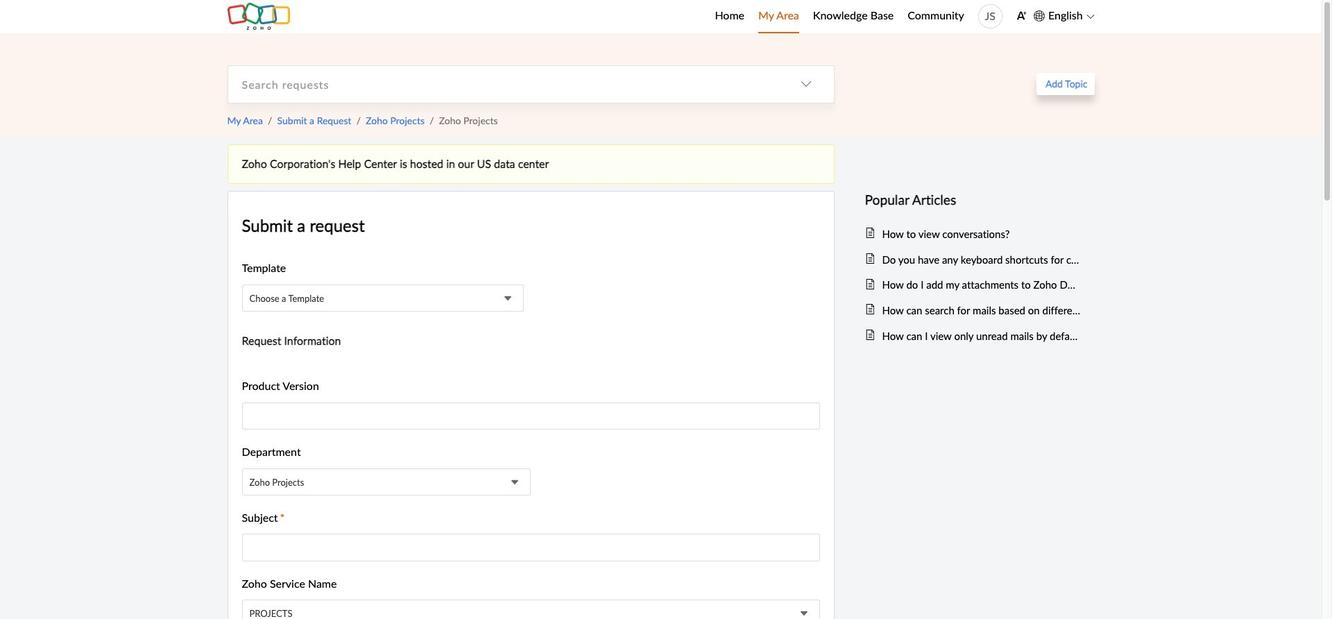 Task type: describe. For each thing, give the bounding box(es) containing it.
choose category element
[[778, 66, 834, 102]]

user preference image
[[1017, 10, 1027, 21]]

choose category image
[[801, 79, 812, 90]]

choose languages element
[[1034, 7, 1095, 25]]



Task type: vqa. For each thing, say whether or not it's contained in the screenshot.
user preference image
yes



Task type: locate. For each thing, give the bounding box(es) containing it.
Search requests  field
[[228, 66, 778, 102]]

user preference element
[[1017, 6, 1027, 27]]

heading
[[865, 189, 1081, 211]]



